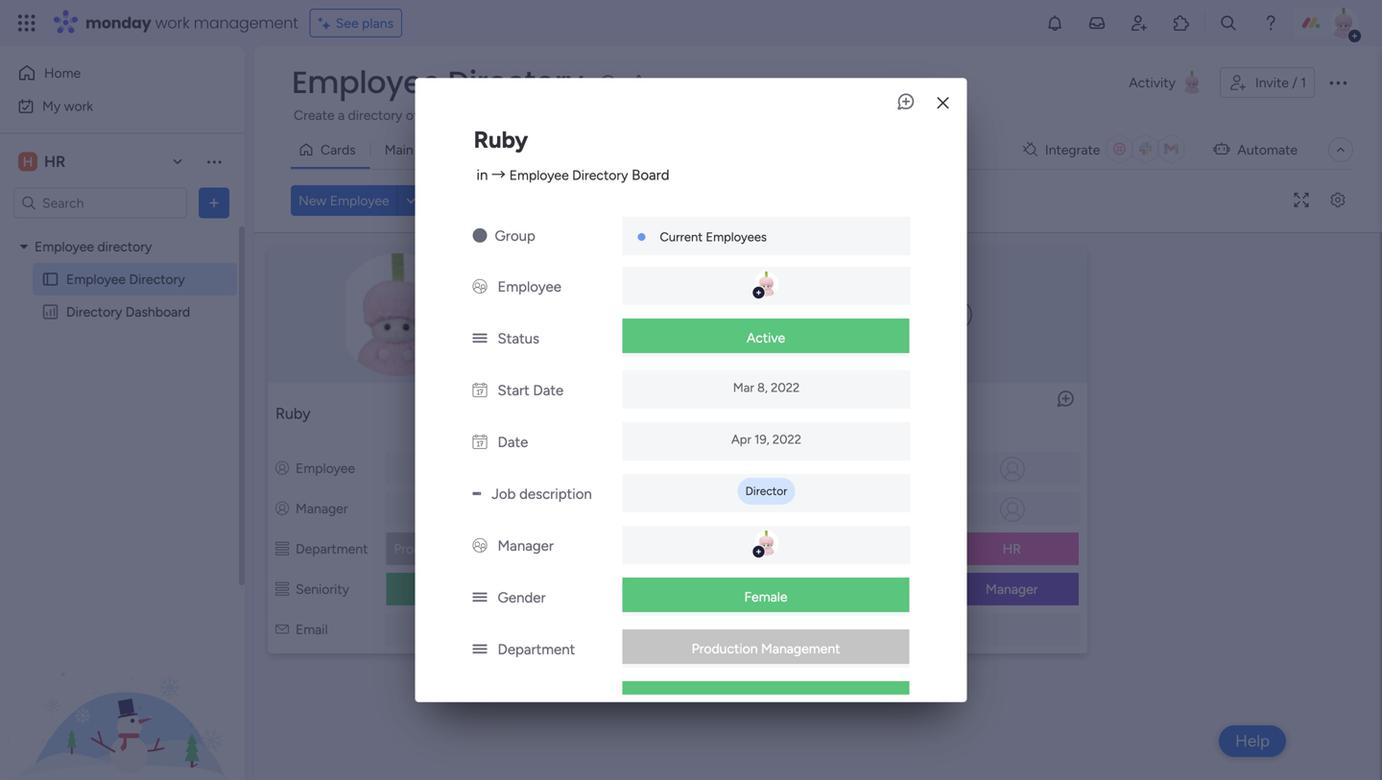 Task type: locate. For each thing, give the bounding box(es) containing it.
production inside row group
[[394, 541, 460, 557]]

0 vertical spatial v2 status image
[[473, 330, 487, 347]]

job description
[[492, 486, 592, 503]]

my work
[[42, 98, 93, 114]]

Employee Directory field
[[287, 61, 588, 104]]

directory
[[448, 61, 583, 104], [572, 167, 628, 183], [129, 271, 185, 288], [66, 304, 122, 320]]

job
[[492, 486, 516, 503]]

invite
[[1256, 74, 1289, 91]]

0 vertical spatial management
[[463, 541, 543, 557]]

mar
[[733, 380, 754, 395]]

1 horizontal spatial employee directory
[[292, 61, 583, 104]]

2 vertical spatial v2 status image
[[473, 693, 487, 710]]

employee directory
[[35, 239, 152, 255]]

date
[[533, 382, 564, 399], [498, 434, 528, 451]]

employee directory up directory dashboard
[[66, 271, 185, 288]]

dapulse person column image for employee 3
[[835, 460, 848, 477]]

3 v2 status image from the top
[[473, 693, 487, 710]]

see inside button
[[336, 15, 359, 31]]

1 horizontal spatial production
[[692, 641, 758, 657]]

invite / 1
[[1256, 74, 1307, 91]]

0 vertical spatial directory
[[348, 107, 403, 123]]

v2 status image down rubys email
[[473, 693, 487, 710]]

public board image
[[41, 270, 60, 288]]

0 horizontal spatial production
[[394, 541, 460, 557]]

1 vertical spatial production management
[[692, 641, 840, 657]]

0 horizontal spatial dapulse person column image
[[276, 501, 289, 517]]

0 horizontal spatial executive
[[424, 581, 482, 598]]

hr
[[44, 153, 65, 171], [1003, 541, 1021, 557]]

ruby inside ruby dialog
[[474, 126, 528, 153]]

work right 'my'
[[64, 98, 93, 114]]

0 horizontal spatial hr
[[44, 153, 65, 171]]

rubys email link
[[416, 623, 491, 638]]

see more link
[[874, 105, 935, 124]]

1 vertical spatial see
[[876, 106, 899, 122]]

1 inside button
[[1301, 74, 1307, 91]]

v2 multiple person column image up v2 status icon
[[473, 537, 487, 555]]

v2 status outline image for department
[[276, 541, 289, 557]]

collapse board header image
[[1334, 142, 1349, 157]]

0 vertical spatial hr
[[44, 153, 65, 171]]

0 horizontal spatial work
[[64, 98, 93, 114]]

cards button
[[291, 134, 370, 165]]

1 horizontal spatial management
[[761, 641, 840, 657]]

1 vertical spatial directory
[[97, 239, 152, 255]]

1 vertical spatial executive
[[737, 692, 795, 709]]

0 vertical spatial ruby
[[474, 126, 528, 153]]

1 horizontal spatial the
[[1198, 107, 1218, 123]]

production management
[[394, 541, 543, 557], [692, 641, 840, 657]]

0 vertical spatial employee directory
[[292, 61, 583, 104]]

see
[[336, 15, 359, 31], [876, 106, 899, 122]]

v2 status image left the status
[[473, 330, 487, 347]]

1 vertical spatial 2022
[[773, 432, 802, 447]]

date right start
[[533, 382, 564, 399]]

1
[[1301, 74, 1307, 91], [627, 405, 633, 423]]

1 horizontal spatial work
[[155, 12, 190, 34]]

0 horizontal spatial production management
[[394, 541, 543, 557]]

0 horizontal spatial see
[[336, 15, 359, 31]]

1 vertical spatial hr
[[1003, 541, 1021, 557]]

option
[[0, 229, 245, 233]]

see plans button
[[310, 9, 402, 37]]

production up the rubys
[[394, 541, 460, 557]]

0 horizontal spatial employee directory
[[66, 271, 185, 288]]

dapulse person column image
[[276, 460, 289, 477], [835, 460, 848, 477], [835, 501, 848, 517]]

v2 dropdown column image
[[473, 486, 481, 503]]

0 vertical spatial v2 multiple person column image
[[473, 278, 487, 296]]

manager inside ruby dialog
[[498, 537, 554, 555]]

1 horizontal spatial 1
[[1301, 74, 1307, 91]]

see left more
[[876, 106, 899, 122]]

email for ruby
[[296, 622, 328, 638]]

production management inside row group
[[394, 541, 543, 557]]

employee
[[292, 61, 440, 104], [510, 167, 569, 183], [330, 192, 389, 209], [35, 239, 94, 255], [66, 271, 126, 288], [498, 278, 562, 296], [555, 405, 623, 423], [835, 405, 903, 423], [296, 460, 355, 477], [575, 460, 635, 477], [855, 460, 914, 477]]

1 v2 status image from the top
[[473, 330, 487, 347]]

executive inside row group
[[424, 581, 482, 598]]

autopilot image
[[1214, 137, 1230, 161]]

1 vertical spatial v2 multiple person column image
[[473, 537, 487, 555]]

employees.
[[524, 107, 592, 123]]

management up gender
[[463, 541, 543, 557]]

v2 multiple person column image down v2 sun image at the top left of page
[[473, 278, 487, 296]]

card cover image image for ruby
[[281, 254, 515, 376]]

my
[[42, 98, 61, 114]]

seniority
[[296, 581, 349, 598], [575, 581, 629, 598], [855, 581, 909, 598], [498, 693, 555, 710]]

department
[[296, 541, 368, 557], [575, 541, 648, 557], [855, 541, 927, 557], [498, 641, 575, 658]]

see for see plans
[[336, 15, 359, 31]]

date right dapulse date column icon
[[498, 434, 528, 451]]

3
[[907, 405, 915, 423]]

Search in workspace field
[[40, 192, 160, 214]]

see plans
[[336, 15, 394, 31]]

0 vertical spatial executive
[[424, 581, 482, 598]]

1 horizontal spatial production management
[[692, 641, 840, 657]]

hr inside row group
[[1003, 541, 1021, 557]]

the right using
[[1198, 107, 1218, 123]]

email right v2 email column icon
[[855, 622, 887, 638]]

v2 status image for department
[[473, 641, 487, 658]]

production
[[394, 541, 460, 557], [692, 641, 758, 657]]

directory left board
[[572, 167, 628, 183]]

work right monday
[[155, 12, 190, 34]]

2022
[[771, 380, 800, 395], [773, 432, 802, 447]]

management
[[463, 541, 543, 557], [761, 641, 840, 657]]

1 vertical spatial v2 status outline image
[[276, 581, 289, 598]]

dapulse date column image
[[473, 382, 487, 399]]

production down 'mid-'
[[692, 641, 758, 657]]

lottie animation element
[[0, 587, 245, 781]]

the right during
[[762, 107, 782, 123]]

v2 multiple person column image
[[473, 278, 487, 296], [473, 537, 487, 555]]

1 horizontal spatial see
[[876, 106, 899, 122]]

v2 status image down rubys email link
[[473, 641, 487, 658]]

select product image
[[17, 13, 36, 33]]

dashboard
[[126, 304, 190, 320]]

applicant
[[628, 107, 684, 123]]

employee inside in → employee directory board
[[510, 167, 569, 183]]

1 vertical spatial management
[[761, 641, 840, 657]]

h
[[23, 154, 33, 170]]

1 the from the left
[[762, 107, 782, 123]]

1 dapulse person column image from the left
[[276, 501, 289, 517]]

0 horizontal spatial 1
[[627, 405, 633, 423]]

0 vertical spatial 2022
[[771, 380, 800, 395]]

management inside ruby dialog
[[761, 641, 840, 657]]

ruby
[[474, 126, 528, 153], [276, 405, 311, 423]]

1 v2 status outline image from the top
[[276, 541, 289, 557]]

0 vertical spatial production
[[394, 541, 460, 557]]

a
[[338, 107, 345, 123]]

directory down search in workspace field
[[97, 239, 152, 255]]

0 vertical spatial 1
[[1301, 74, 1307, 91]]

2 v2 multiple person column image from the top
[[473, 537, 487, 555]]

employee directory
[[292, 61, 583, 104], [66, 271, 185, 288]]

the
[[762, 107, 782, 123], [1198, 107, 1218, 123]]

2 dapulse person column image from the left
[[555, 501, 569, 517]]

create a directory of current and past employees. each applicant hired during the recruitment process can automatically be moved to this board using the automation center.
[[294, 107, 1335, 123]]

production management down female
[[692, 641, 840, 657]]

0 horizontal spatial date
[[498, 434, 528, 451]]

employee inside button
[[330, 192, 389, 209]]

lottie animation image
[[0, 587, 245, 781]]

0 horizontal spatial ruby
[[276, 405, 311, 423]]

close image
[[937, 96, 949, 110]]

manager
[[296, 501, 348, 517], [575, 501, 628, 517], [855, 501, 907, 517], [498, 537, 554, 555], [986, 581, 1038, 598]]

card cover image image
[[281, 254, 515, 376], [560, 254, 795, 376], [942, 300, 973, 330]]

my work button
[[12, 91, 206, 121]]

1 horizontal spatial executive
[[737, 692, 795, 709]]

production inside ruby dialog
[[692, 641, 758, 657]]

1 vertical spatial work
[[64, 98, 93, 114]]

public dashboard image
[[41, 303, 60, 321]]

2 v2 status outline image from the top
[[276, 581, 289, 598]]

1 vertical spatial v2 status image
[[473, 641, 487, 658]]

directory right a
[[348, 107, 403, 123]]

apr 19, 2022
[[732, 432, 802, 447]]

dapulse person column image for ruby
[[276, 501, 289, 517]]

work
[[155, 12, 190, 34], [64, 98, 93, 114]]

v2 status outline image
[[276, 541, 289, 557], [276, 581, 289, 598]]

row group
[[258, 237, 1377, 667]]

2022 right "19,"
[[773, 432, 802, 447]]

see for see more
[[876, 106, 899, 122]]

see left plans
[[336, 15, 359, 31]]

1 horizontal spatial date
[[533, 382, 564, 399]]

home button
[[12, 58, 206, 88]]

employee directory up the current
[[292, 61, 583, 104]]

1 v2 multiple person column image from the top
[[473, 278, 487, 296]]

0 vertical spatial see
[[336, 15, 359, 31]]

2 v2 status image from the top
[[473, 641, 487, 658]]

0 horizontal spatial the
[[762, 107, 782, 123]]

1 horizontal spatial ruby
[[474, 126, 528, 153]]

production management inside ruby dialog
[[692, 641, 840, 657]]

recruitment
[[786, 107, 856, 123]]

email right v2 email column image
[[296, 622, 328, 638]]

1 vertical spatial 1
[[627, 405, 633, 423]]

cards
[[321, 142, 356, 158]]

process
[[860, 107, 907, 123]]

0 horizontal spatial email
[[296, 622, 328, 638]]

work for my
[[64, 98, 93, 114]]

0 horizontal spatial management
[[463, 541, 543, 557]]

email
[[296, 622, 328, 638], [855, 622, 887, 638], [457, 623, 487, 638]]

0 vertical spatial work
[[155, 12, 190, 34]]

list box
[[0, 227, 245, 588]]

2022 right 8,
[[771, 380, 800, 395]]

invite members image
[[1130, 13, 1149, 33]]

group
[[495, 227, 536, 245]]

rubys email
[[420, 623, 487, 638]]

ruby inside row group
[[276, 405, 311, 423]]

1 horizontal spatial dapulse person column image
[[555, 501, 569, 517]]

ruby dialog
[[415, 78, 967, 781]]

executive inside ruby dialog
[[737, 692, 795, 709]]

email down v2 status icon
[[457, 623, 487, 638]]

1 vertical spatial ruby
[[276, 405, 311, 423]]

1 horizontal spatial card cover image image
[[560, 254, 795, 376]]

v2 status image
[[473, 330, 487, 347], [473, 641, 487, 658], [473, 693, 487, 710]]

1 horizontal spatial hr
[[1003, 541, 1021, 557]]

2 horizontal spatial email
[[855, 622, 887, 638]]

19,
[[755, 432, 770, 447]]

past
[[495, 107, 521, 123]]

production management up v2 status icon
[[394, 541, 543, 557]]

0 horizontal spatial card cover image image
[[281, 254, 515, 376]]

0 vertical spatial v2 status outline image
[[276, 541, 289, 557]]

dapulse person column image
[[276, 501, 289, 517], [555, 501, 569, 517]]

home
[[44, 65, 81, 81]]

/
[[1293, 74, 1298, 91]]

0 vertical spatial production management
[[394, 541, 543, 557]]

v2 status outline image for seniority
[[276, 581, 289, 598]]

management down v2 email column icon
[[761, 641, 840, 657]]

work inside my work button
[[64, 98, 93, 114]]

v2 email column image
[[276, 622, 289, 638]]

1 inside row group
[[627, 405, 633, 423]]

using
[[1162, 107, 1194, 123]]

1 vertical spatial production
[[692, 641, 758, 657]]



Task type: vqa. For each thing, say whether or not it's contained in the screenshot.


Task type: describe. For each thing, give the bounding box(es) containing it.
invite / 1 button
[[1220, 67, 1315, 98]]

1 horizontal spatial directory
[[348, 107, 403, 123]]

description
[[519, 486, 592, 503]]

during
[[721, 107, 759, 123]]

rubys
[[420, 623, 454, 638]]

monday work management
[[85, 12, 298, 34]]

current
[[660, 229, 703, 245]]

status
[[498, 330, 540, 347]]

directory up dashboard
[[129, 271, 185, 288]]

main table button
[[370, 134, 463, 165]]

seniority inside ruby dialog
[[498, 693, 555, 710]]

manager for employee 1
[[575, 501, 628, 517]]

0 vertical spatial date
[[533, 382, 564, 399]]

automation
[[1221, 107, 1290, 123]]

search everything image
[[1219, 13, 1238, 33]]

plans
[[362, 15, 394, 31]]

dapulse person column image for ruby
[[276, 460, 289, 477]]

1 vertical spatial date
[[498, 434, 528, 451]]

activity button
[[1122, 67, 1212, 98]]

start date
[[498, 382, 564, 399]]

monday
[[85, 12, 151, 34]]

and
[[469, 107, 491, 123]]

current
[[422, 107, 466, 123]]

manager for employee 3
[[855, 501, 907, 517]]

activity
[[1129, 74, 1176, 91]]

row group containing ruby
[[258, 237, 1377, 667]]

main table
[[385, 142, 448, 158]]

→
[[492, 166, 506, 184]]

v2 status image
[[473, 589, 487, 607]]

directory up past
[[448, 61, 583, 104]]

list box containing employee directory
[[0, 227, 245, 588]]

automatically
[[935, 107, 1016, 123]]

this
[[1099, 107, 1121, 123]]

each
[[595, 107, 625, 123]]

directory dashboard
[[66, 304, 190, 320]]

2 horizontal spatial card cover image image
[[942, 300, 973, 330]]

2022 for date
[[773, 432, 802, 447]]

card cover image image for employee 1
[[560, 254, 795, 376]]

current employees
[[660, 229, 767, 245]]

active
[[747, 330, 785, 346]]

1 vertical spatial employee directory
[[66, 271, 185, 288]]

female
[[745, 589, 788, 605]]

table
[[417, 142, 448, 158]]

caret down image
[[20, 240, 28, 253]]

of
[[406, 107, 419, 123]]

new
[[299, 192, 327, 209]]

mid-level
[[705, 581, 760, 598]]

employees
[[706, 229, 767, 245]]

in → employee directory board
[[477, 166, 670, 184]]

automate
[[1238, 142, 1298, 158]]

directory right public dashboard icon
[[66, 304, 122, 320]]

v2 sun image
[[473, 227, 487, 245]]

dapulse date column image
[[473, 434, 487, 451]]

new employee button
[[291, 185, 397, 216]]

apps image
[[1172, 13, 1191, 33]]

1 horizontal spatial email
[[457, 623, 487, 638]]

dapulse person column image for employee 1
[[555, 501, 569, 517]]

work for monday
[[155, 12, 190, 34]]

help button
[[1219, 726, 1286, 757]]

employee 3
[[835, 405, 915, 423]]

moved
[[1038, 107, 1079, 123]]

level
[[733, 581, 760, 598]]

employee 1
[[555, 405, 633, 423]]

see more
[[876, 106, 933, 122]]

department inside ruby dialog
[[498, 641, 575, 658]]

new employee
[[299, 192, 389, 209]]

integrate
[[1045, 142, 1101, 158]]

2 the from the left
[[1198, 107, 1218, 123]]

board
[[632, 166, 670, 184]]

email for employee 3
[[855, 622, 887, 638]]

notifications image
[[1045, 13, 1065, 33]]

inbox image
[[1088, 13, 1107, 33]]

management
[[194, 12, 298, 34]]

workspace image
[[18, 151, 37, 172]]

ruby anderson image
[[1329, 8, 1359, 38]]

8,
[[757, 380, 768, 395]]

settings image
[[1323, 193, 1354, 208]]

mar 8, 2022
[[733, 380, 800, 395]]

director
[[746, 484, 788, 498]]

center.
[[1293, 107, 1335, 123]]

dapulse integrations image
[[1023, 143, 1038, 157]]

angle down image
[[406, 193, 416, 208]]

gender
[[498, 589, 546, 607]]

directory inside in → employee directory board
[[572, 167, 628, 183]]

hr inside workspace selection element
[[44, 153, 65, 171]]

workspace selection element
[[18, 150, 68, 173]]

show board description image
[[597, 73, 620, 92]]

mid-
[[705, 581, 733, 598]]

help
[[1236, 732, 1270, 751]]

be
[[1019, 107, 1035, 123]]

hired
[[687, 107, 717, 123]]

v2 multiple person column image for manager
[[473, 537, 487, 555]]

add to favorites image
[[629, 72, 649, 92]]

add view image
[[474, 143, 482, 157]]

in
[[477, 166, 488, 184]]

help image
[[1262, 13, 1281, 33]]

v2 email column image
[[835, 622, 848, 638]]

more
[[902, 106, 933, 122]]

v2 multiple person column image for employee
[[473, 278, 487, 296]]

v2 status image for seniority
[[473, 693, 487, 710]]

manager for ruby
[[296, 501, 348, 517]]

main
[[385, 142, 414, 158]]

open full screen image
[[1286, 193, 1317, 208]]

employee directory link
[[510, 167, 628, 183]]

to
[[1082, 107, 1095, 123]]

apr
[[732, 432, 752, 447]]

2022 for start date
[[771, 380, 800, 395]]

v2 status image for status
[[473, 330, 487, 347]]

start
[[498, 382, 530, 399]]

0 horizontal spatial directory
[[97, 239, 152, 255]]

v2 status outline image
[[835, 581, 848, 598]]

management inside row group
[[463, 541, 543, 557]]

can
[[910, 107, 932, 123]]

board
[[1124, 107, 1159, 123]]

create
[[294, 107, 335, 123]]



